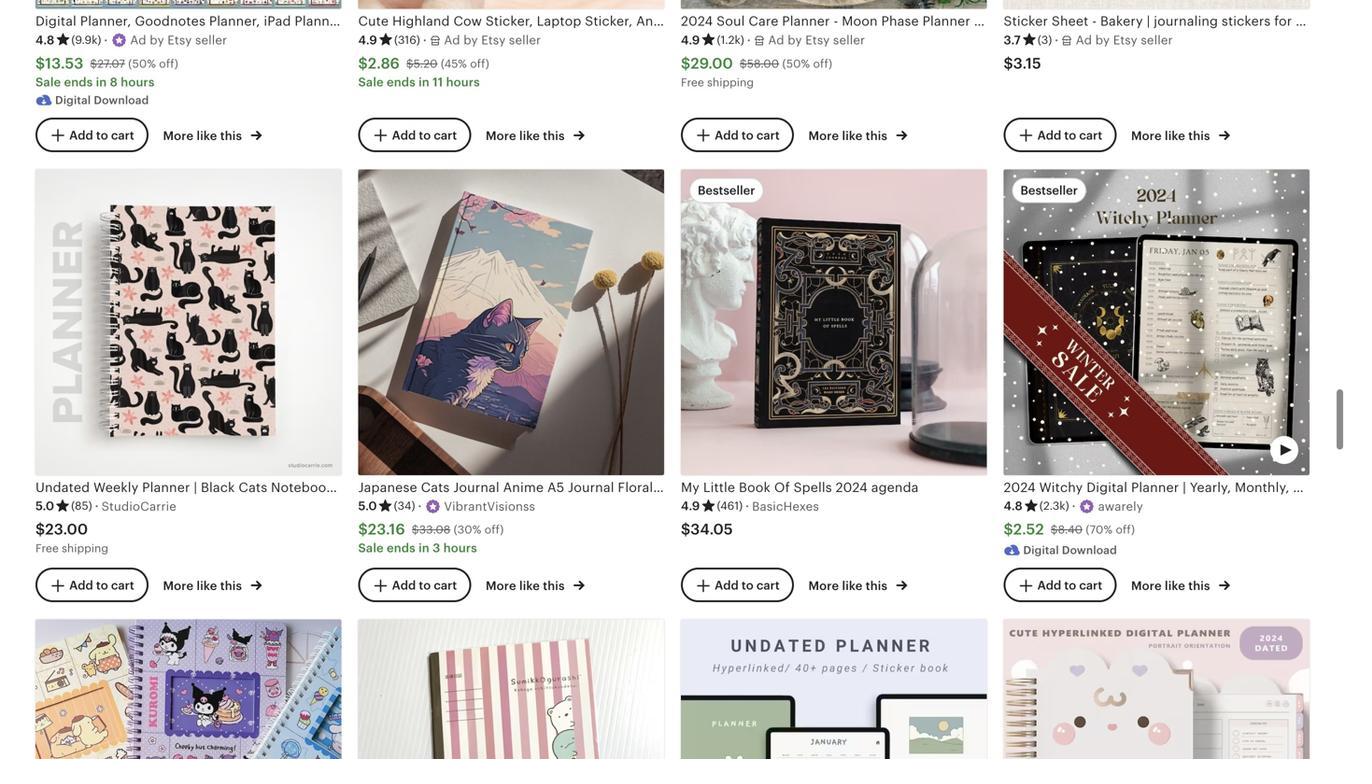 Task type: locate. For each thing, give the bounding box(es) containing it.
1 horizontal spatial planner
[[337, 480, 385, 495]]

1 horizontal spatial digital download
[[1023, 544, 1117, 557]]

more like this link for (3)
[[1131, 125, 1230, 145]]

(85)
[[71, 500, 92, 512]]

0 vertical spatial free
[[681, 76, 704, 89]]

1 horizontal spatial bestseller
[[1021, 183, 1078, 197]]

undated weekly planner  |  black cats notebook planner  |  gifts for her
[[35, 480, 474, 495]]

29.00
[[691, 55, 733, 72]]

sumikko gurashi schedule book undated daily planner cute diary agenda memo journaling gift scrapbooking image
[[358, 620, 664, 759]]

sheet
[[1052, 14, 1089, 29]]

more
[[163, 129, 194, 143], [486, 129, 516, 143], [808, 129, 839, 143], [1131, 129, 1162, 143], [163, 579, 194, 593], [486, 579, 516, 593], [808, 579, 839, 593], [1131, 579, 1162, 593]]

in left 11
[[419, 75, 430, 89]]

ends for 13.53
[[64, 75, 93, 89]]

add to cart button down 3.15
[[1004, 118, 1117, 153]]

0 horizontal spatial digital
[[55, 94, 91, 106]]

shipping inside $ 23.00 free shipping
[[62, 542, 108, 555]]

$
[[35, 55, 45, 72], [358, 55, 368, 72], [681, 55, 691, 72], [1004, 55, 1013, 72], [90, 57, 97, 70], [406, 57, 414, 70], [740, 57, 747, 70], [35, 521, 45, 538], [358, 521, 368, 538], [681, 521, 691, 538], [1004, 521, 1013, 538], [412, 524, 419, 536], [1051, 524, 1058, 536]]

to
[[96, 129, 108, 143], [419, 129, 431, 143], [742, 129, 754, 143], [1064, 129, 1076, 143], [96, 579, 108, 593], [419, 579, 431, 593], [742, 579, 754, 593], [1064, 579, 1076, 593]]

ends inside $ 23.16 $ 33.08 (30% off) sale ends in 3 hours
[[387, 541, 416, 555]]

free
[[681, 76, 704, 89], [35, 542, 59, 555]]

add to cart down 3
[[392, 579, 457, 593]]

· for (3)
[[1055, 33, 1059, 47]]

58.00
[[747, 57, 779, 70]]

1 horizontal spatial free
[[681, 76, 704, 89]]

(50% inside the $ 13.53 $ 27.07 (50% off) sale ends in 8 hours
[[128, 57, 156, 70]]

1 bestseller from the left
[[698, 183, 755, 197]]

add to cart button for (85)
[[35, 568, 148, 603]]

journaling
[[1154, 14, 1218, 29]]

1 vertical spatial free
[[35, 542, 59, 555]]

5.20
[[414, 57, 438, 70]]

4.8 up '13.53'
[[35, 33, 55, 47]]

hours down (45%
[[446, 75, 480, 89]]

sale
[[35, 75, 61, 89], [358, 75, 384, 89], [358, 541, 384, 555]]

· for (1.2k)
[[747, 33, 751, 47]]

in left 8
[[96, 75, 107, 89]]

hours for 13.53
[[121, 75, 155, 89]]

like for (1.2k)
[[842, 129, 863, 143]]

· right (85)
[[95, 499, 99, 514]]

· right the (9.9k)
[[104, 33, 108, 47]]

add to cart button
[[35, 118, 148, 153], [358, 118, 471, 153], [681, 118, 794, 153], [1004, 118, 1117, 153], [35, 568, 148, 603], [358, 568, 471, 603], [681, 568, 794, 603], [1004, 568, 1117, 603]]

13.53
[[45, 55, 84, 72]]

add down $ 23.16 $ 33.08 (30% off) sale ends in 3 hours
[[392, 579, 416, 593]]

5.0 for 23.16
[[358, 499, 377, 514]]

like for (316)
[[519, 129, 540, 143]]

1 vertical spatial digital download
[[1023, 544, 1117, 557]]

· right (461)
[[746, 499, 749, 514]]

download
[[94, 94, 149, 106], [1062, 544, 1117, 557]]

in
[[96, 75, 107, 89], [419, 75, 430, 89], [419, 541, 430, 555]]

add to cart button for (9.9k)
[[35, 118, 148, 153]]

$ 23.16 $ 33.08 (30% off) sale ends in 3 hours
[[358, 521, 504, 555]]

more like this link
[[163, 125, 262, 145], [486, 125, 585, 145], [808, 125, 907, 145], [1131, 125, 1230, 145], [163, 576, 262, 595], [486, 576, 585, 595], [808, 576, 907, 595], [1131, 576, 1230, 595]]

add to cart down 11
[[392, 129, 457, 143]]

hours inside '$ 2.86 $ 5.20 (45% off) sale ends in 11 hours'
[[446, 75, 480, 89]]

add for (316)
[[392, 129, 416, 143]]

add down 3.15
[[1038, 129, 1061, 143]]

2 planner from the left
[[337, 480, 385, 495]]

· for (316)
[[423, 33, 427, 47]]

4.9 up 29.00
[[681, 33, 700, 47]]

(50% right 27.07
[[128, 57, 156, 70]]

0 horizontal spatial download
[[94, 94, 149, 106]]

$ left 8.40
[[1004, 521, 1013, 538]]

of
[[774, 480, 790, 495]]

3.7
[[1004, 33, 1021, 47]]

sale down '13.53'
[[35, 75, 61, 89]]

this for (85)
[[220, 579, 242, 593]]

add to cart button for (34)
[[358, 568, 471, 603]]

product video element for (1.2k)
[[681, 0, 987, 9]]

4.8
[[35, 33, 55, 47], [1004, 499, 1023, 514]]

(2.3k)
[[1040, 500, 1069, 512]]

to for (2.3k)
[[1064, 579, 1076, 593]]

add down '$ 2.86 $ 5.20 (45% off) sale ends in 11 hours'
[[392, 129, 416, 143]]

3.15
[[1013, 55, 1041, 72]]

bestseller
[[698, 183, 755, 197], [1021, 183, 1078, 197]]

4.9
[[358, 33, 377, 47], [681, 33, 700, 47], [681, 499, 700, 514]]

digital
[[55, 94, 91, 106], [1023, 544, 1059, 557]]

0 vertical spatial digital download
[[55, 94, 149, 106]]

more like this link for (9.9k)
[[163, 125, 262, 145]]

1 horizontal spatial download
[[1062, 544, 1117, 557]]

ends inside the $ 13.53 $ 27.07 (50% off) sale ends in 8 hours
[[64, 75, 93, 89]]

her
[[451, 480, 474, 495]]

1 vertical spatial digital
[[1023, 544, 1059, 557]]

0 vertical spatial digital
[[55, 94, 91, 106]]

more like this for (2.3k)
[[1131, 579, 1213, 593]]

in for 23.16
[[419, 541, 430, 555]]

ends down 2.86
[[387, 75, 416, 89]]

more for (3)
[[1131, 129, 1162, 143]]

2 (50% from the left
[[782, 57, 810, 70]]

cart
[[111, 129, 134, 143], [434, 129, 457, 143], [757, 129, 780, 143], [1079, 129, 1103, 143], [111, 579, 134, 593], [434, 579, 457, 593], [757, 579, 780, 593], [1079, 579, 1103, 593]]

cute and minimal undated digital planner for goodnotes / cute bear digital planner/ monthly weekly daily planning / cute stickers image
[[681, 620, 987, 759]]

shipping down 29.00
[[707, 76, 754, 89]]

add to cart down 3.15
[[1038, 129, 1103, 143]]

free down 23.00
[[35, 542, 59, 555]]

book
[[739, 480, 771, 495]]

1 vertical spatial download
[[1062, 544, 1117, 557]]

sale inside the $ 13.53 $ 27.07 (50% off) sale ends in 8 hours
[[35, 75, 61, 89]]

1 horizontal spatial 4.8
[[1004, 499, 1023, 514]]

0 horizontal spatial bestseller
[[698, 183, 755, 197]]

product video element for (2.3k)
[[1004, 169, 1310, 475]]

digital download
[[55, 94, 149, 106], [1023, 544, 1117, 557]]

to for (9.9k)
[[96, 129, 108, 143]]

off) inside $ 2.52 $ 8.40 (70% off)
[[1116, 524, 1135, 536]]

sale inside '$ 2.86 $ 5.20 (45% off) sale ends in 11 hours'
[[358, 75, 384, 89]]

(50% inside the $ 29.00 $ 58.00 (50% off) free shipping
[[782, 57, 810, 70]]

undated
[[35, 480, 90, 495]]

more for (316)
[[486, 129, 516, 143]]

cart for (34)
[[434, 579, 457, 593]]

off) right "58.00"
[[813, 57, 832, 70]]

for left her
[[430, 480, 447, 495]]

sale down 23.16
[[358, 541, 384, 555]]

hours down (30%
[[443, 541, 477, 555]]

$ down 3.7
[[1004, 55, 1013, 72]]

shipping down 23.00
[[62, 542, 108, 555]]

2.86
[[368, 55, 400, 72]]

add to cart button down 3
[[358, 568, 471, 603]]

· right (1.2k)
[[747, 33, 751, 47]]

free inside $ 23.00 free shipping
[[35, 542, 59, 555]]

more for (2.3k)
[[1131, 579, 1162, 593]]

27.07
[[97, 57, 125, 70]]

digital download down 8
[[55, 94, 149, 106]]

add to cart down 8.40
[[1038, 579, 1103, 593]]

|
[[1147, 14, 1150, 29], [194, 480, 197, 495], [388, 480, 392, 495]]

0 horizontal spatial shipping
[[62, 542, 108, 555]]

1 (50% from the left
[[128, 57, 156, 70]]

more like this for (9.9k)
[[163, 129, 245, 143]]

2024 witchy digital planner | yearly, monthly, weekly, daily planner | budget planner, meal planner, student planner | withcy journal, light image
[[1004, 169, 1310, 475]]

off) right (30%
[[485, 524, 504, 536]]

off) right (70%
[[1116, 524, 1135, 536]]

0 horizontal spatial 5.0
[[35, 499, 54, 514]]

hours inside $ 23.16 $ 33.08 (30% off) sale ends in 3 hours
[[443, 541, 477, 555]]

$ left "58.00"
[[681, 55, 691, 72]]

cute spiral notebook medium a5 size lined paper kawaii ruled journals adorable animal pattern back to school girls gift image
[[35, 620, 341, 759]]

· right the (316)
[[423, 33, 427, 47]]

2024
[[836, 480, 868, 495]]

off) inside '$ 2.86 $ 5.20 (45% off) sale ends in 11 hours'
[[470, 57, 489, 70]]

product video element for (9.9k)
[[35, 0, 341, 9]]

| down sticker sheet - bakery | journaling stickers for your planner image
[[1147, 14, 1150, 29]]

ends down '13.53'
[[64, 75, 93, 89]]

add down 8.40
[[1038, 579, 1061, 593]]

little
[[703, 480, 735, 495]]

black
[[201, 480, 235, 495]]

planner right the weekly
[[142, 480, 190, 495]]

shipping inside the $ 29.00 $ 58.00 (50% off) free shipping
[[707, 76, 754, 89]]

like
[[197, 129, 217, 143], [519, 129, 540, 143], [842, 129, 863, 143], [1165, 129, 1185, 143], [197, 579, 217, 593], [519, 579, 540, 593], [842, 579, 863, 593], [1165, 579, 1185, 593]]

· right the (34)
[[418, 499, 422, 514]]

1 horizontal spatial 5.0
[[358, 499, 377, 514]]

0 vertical spatial download
[[94, 94, 149, 106]]

cart for (9.9k)
[[111, 129, 134, 143]]

for
[[1274, 14, 1292, 29], [430, 480, 447, 495]]

1 vertical spatial shipping
[[62, 542, 108, 555]]

off)
[[159, 57, 178, 70], [470, 57, 489, 70], [813, 57, 832, 70], [485, 524, 504, 536], [1116, 524, 1135, 536]]

more for (1.2k)
[[808, 129, 839, 143]]

·
[[104, 33, 108, 47], [423, 33, 427, 47], [747, 33, 751, 47], [1055, 33, 1059, 47], [95, 499, 99, 514], [418, 499, 422, 514], [746, 499, 749, 514], [1072, 499, 1076, 514]]

ends inside '$ 2.86 $ 5.20 (45% off) sale ends in 11 hours'
[[387, 75, 416, 89]]

23.00
[[45, 521, 88, 538]]

digital down 2.52
[[1023, 544, 1059, 557]]

add to cart down $ 23.00 free shipping
[[69, 579, 134, 593]]

hours inside the $ 13.53 $ 27.07 (50% off) sale ends in 8 hours
[[121, 75, 155, 89]]

add to cart button down 11
[[358, 118, 471, 153]]

add to cart down 34.05
[[715, 579, 780, 593]]

1 horizontal spatial (50%
[[782, 57, 810, 70]]

1 planner from the left
[[142, 480, 190, 495]]

cart for (85)
[[111, 579, 134, 593]]

off) inside the $ 13.53 $ 27.07 (50% off) sale ends in 8 hours
[[159, 57, 178, 70]]

1 5.0 from the left
[[35, 499, 54, 514]]

4.8 up 2.52
[[1004, 499, 1023, 514]]

off) inside the $ 29.00 $ 58.00 (50% off) free shipping
[[813, 57, 832, 70]]

add to cart button down 8
[[35, 118, 148, 153]]

hours right 8
[[121, 75, 155, 89]]

stickers
[[1222, 14, 1271, 29]]

more like this link for (85)
[[163, 576, 262, 595]]

sale down 2.86
[[358, 75, 384, 89]]

11
[[433, 75, 443, 89]]

add to cart button down 34.05
[[681, 568, 794, 603]]

0 horizontal spatial |
[[194, 480, 197, 495]]

off) for 2.86
[[470, 57, 489, 70]]

planner
[[142, 480, 190, 495], [337, 480, 385, 495]]

5.0
[[35, 499, 54, 514], [358, 499, 377, 514]]

(50%
[[128, 57, 156, 70], [782, 57, 810, 70]]

0 horizontal spatial free
[[35, 542, 59, 555]]

more for (461)
[[808, 579, 839, 593]]

to for (85)
[[96, 579, 108, 593]]

in inside $ 23.16 $ 33.08 (30% off) sale ends in 3 hours
[[419, 541, 430, 555]]

for left your
[[1274, 14, 1292, 29]]

in left 3
[[419, 541, 430, 555]]

off) inside $ 23.16 $ 33.08 (30% off) sale ends in 3 hours
[[485, 524, 504, 536]]

shipping
[[707, 76, 754, 89], [62, 542, 108, 555]]

add to cart button down 8.40
[[1004, 568, 1117, 603]]

1 vertical spatial for
[[430, 480, 447, 495]]

1 horizontal spatial shipping
[[707, 76, 754, 89]]

digital down '13.53'
[[55, 94, 91, 106]]

1 vertical spatial 4.8
[[1004, 499, 1023, 514]]

free down 29.00
[[681, 76, 704, 89]]

digital download down 8.40
[[1023, 544, 1117, 557]]

hours
[[121, 75, 155, 89], [446, 75, 480, 89], [443, 541, 477, 555]]

cart for (461)
[[757, 579, 780, 593]]

more like this
[[163, 129, 245, 143], [486, 129, 568, 143], [808, 129, 891, 143], [1131, 129, 1213, 143], [163, 579, 245, 593], [486, 579, 568, 593], [808, 579, 891, 593], [1131, 579, 1213, 593]]

0 vertical spatial 4.8
[[35, 33, 55, 47]]

34.05
[[691, 521, 733, 538]]

8.40
[[1058, 524, 1083, 536]]

2 5.0 from the left
[[358, 499, 377, 514]]

1 horizontal spatial digital
[[1023, 544, 1059, 557]]

8
[[110, 75, 118, 89]]

5.0 down 'undated'
[[35, 499, 54, 514]]

off) right 27.07
[[159, 57, 178, 70]]

add to cart down 8
[[69, 129, 134, 143]]

ends down 23.16
[[387, 541, 416, 555]]

to for (1.2k)
[[742, 129, 754, 143]]

add
[[69, 129, 93, 143], [392, 129, 416, 143], [715, 129, 739, 143], [1038, 129, 1061, 143], [69, 579, 93, 593], [392, 579, 416, 593], [715, 579, 739, 593], [1038, 579, 1061, 593]]

0 horizontal spatial digital download
[[55, 94, 149, 106]]

cute digital planner/ 2024 digital planner/ portrait digital planner/ cute planner digital/ cute 2024 daily digital planner/ journal digital image
[[1004, 620, 1310, 759]]

off) right (45%
[[470, 57, 489, 70]]

digital planner, goodnotes planner, ipad planner, notability planner, dated digital planner, 2023 2024 2025 undated planner image
[[35, 0, 341, 9]]

add down the $ 13.53 $ 27.07 (50% off) sale ends in 8 hours
[[69, 129, 93, 143]]

add to cart down the $ 29.00 $ 58.00 (50% off) free shipping
[[715, 129, 780, 143]]

$ down the (316)
[[406, 57, 414, 70]]

(316)
[[394, 34, 420, 46]]

4.8 for 2.52
[[1004, 499, 1023, 514]]

planner up 23.16
[[337, 480, 385, 495]]

add down the $ 29.00 $ 58.00 (50% off) free shipping
[[715, 129, 739, 143]]

in inside the $ 13.53 $ 27.07 (50% off) sale ends in 8 hours
[[96, 75, 107, 89]]

sale inside $ 23.16 $ 33.08 (30% off) sale ends in 3 hours
[[358, 541, 384, 555]]

my little book of spells 2024 agenda image
[[681, 169, 987, 475]]

$ down (2.3k)
[[1051, 524, 1058, 536]]

4.9 up 2.86
[[358, 33, 377, 47]]

product video element for (3)
[[1004, 0, 1310, 9]]

ends
[[64, 75, 93, 89], [387, 75, 416, 89], [387, 541, 416, 555]]

product video element
[[35, 0, 341, 9], [681, 0, 987, 9], [1004, 0, 1310, 9], [1004, 169, 1310, 475], [35, 620, 341, 759], [681, 620, 987, 759]]

sale for 2.86
[[358, 75, 384, 89]]

download down 8
[[94, 94, 149, 106]]

$ down 'undated'
[[35, 521, 45, 538]]

0 vertical spatial for
[[1274, 14, 1292, 29]]

add to cart button down $ 23.00 free shipping
[[35, 568, 148, 603]]

$ 34.05
[[681, 521, 733, 538]]

0 horizontal spatial (50%
[[128, 57, 156, 70]]

more like this link for (316)
[[486, 125, 585, 145]]

cats
[[239, 480, 267, 495]]

like for (2.3k)
[[1165, 579, 1185, 593]]

add down 34.05
[[715, 579, 739, 593]]

$ 13.53 $ 27.07 (50% off) sale ends in 8 hours
[[35, 55, 178, 89]]

0 vertical spatial shipping
[[707, 76, 754, 89]]

0 horizontal spatial for
[[430, 480, 447, 495]]

| left black on the bottom left of the page
[[194, 480, 197, 495]]

(50% right "58.00"
[[782, 57, 810, 70]]

0 horizontal spatial 4.8
[[35, 33, 55, 47]]

more for (85)
[[163, 579, 194, 593]]

this for (3)
[[1188, 129, 1210, 143]]

5.0 up 23.16
[[358, 499, 377, 514]]

add to cart for (9.9k)
[[69, 129, 134, 143]]

add down $ 23.00 free shipping
[[69, 579, 93, 593]]

(1.2k)
[[717, 34, 744, 46]]

in inside '$ 2.86 $ 5.20 (45% off) sale ends in 11 hours'
[[419, 75, 430, 89]]

download down (70%
[[1062, 544, 1117, 557]]

this
[[220, 129, 242, 143], [543, 129, 565, 143], [866, 129, 888, 143], [1188, 129, 1210, 143], [220, 579, 242, 593], [543, 579, 565, 593], [866, 579, 888, 593], [1188, 579, 1210, 593]]

free inside the $ 29.00 $ 58.00 (50% off) free shipping
[[681, 76, 704, 89]]

· right '(3)'
[[1055, 33, 1059, 47]]

| left gifts at the left bottom of page
[[388, 480, 392, 495]]

add to cart for (1.2k)
[[715, 129, 780, 143]]

0 horizontal spatial planner
[[142, 480, 190, 495]]

cart for (2.3k)
[[1079, 579, 1103, 593]]

more like this link for (1.2k)
[[808, 125, 907, 145]]

add to cart
[[69, 129, 134, 143], [392, 129, 457, 143], [715, 129, 780, 143], [1038, 129, 1103, 143], [69, 579, 134, 593], [392, 579, 457, 593], [715, 579, 780, 593], [1038, 579, 1103, 593]]

· right (2.3k)
[[1072, 499, 1076, 514]]

add to cart button down the $ 29.00 $ 58.00 (50% off) free shipping
[[681, 118, 794, 153]]



Task type: vqa. For each thing, say whether or not it's contained in the screenshot.
stickers
yes



Task type: describe. For each thing, give the bounding box(es) containing it.
sticker sheet - bakery | journaling stickers for your planner image
[[1004, 0, 1310, 9]]

-
[[1092, 14, 1097, 29]]

$ inside $ 23.00 free shipping
[[35, 521, 45, 538]]

$ down my
[[681, 521, 691, 538]]

add to cart for (3)
[[1038, 129, 1103, 143]]

add for (85)
[[69, 579, 93, 593]]

add to cart button for (3)
[[1004, 118, 1117, 153]]

$ left "5.20"
[[358, 55, 368, 72]]

$ down the (34)
[[412, 524, 419, 536]]

add to cart button for (461)
[[681, 568, 794, 603]]

23.16
[[368, 521, 405, 538]]

more like this for (3)
[[1131, 129, 1213, 143]]

$ down the (9.9k)
[[90, 57, 97, 70]]

ends for 23.16
[[387, 541, 416, 555]]

ends for 2.86
[[387, 75, 416, 89]]

add to cart button for (1.2k)
[[681, 118, 794, 153]]

3
[[433, 541, 440, 555]]

$ inside $ 2.52 $ 8.40 (70% off)
[[1051, 524, 1058, 536]]

pla
[[1328, 14, 1345, 29]]

· for (85)
[[95, 499, 99, 514]]

agenda
[[871, 480, 919, 495]]

33.08
[[419, 524, 451, 536]]

this for (1.2k)
[[866, 129, 888, 143]]

japanese cats journal anime a5 journal floral hard cover notebook blank journal lined diary japanese stationary anime notebook gifts for her image
[[358, 169, 664, 475]]

more like this link for (2.3k)
[[1131, 576, 1230, 595]]

add to cart for (34)
[[392, 579, 457, 593]]

add for (9.9k)
[[69, 129, 93, 143]]

my
[[681, 480, 700, 495]]

· for (9.9k)
[[104, 33, 108, 47]]

to for (461)
[[742, 579, 754, 593]]

2.52
[[1013, 521, 1044, 538]]

off) for 23.16
[[485, 524, 504, 536]]

bakery
[[1100, 14, 1143, 29]]

4.8 for 13.53
[[35, 33, 55, 47]]

more like this link for (34)
[[486, 576, 585, 595]]

to for (34)
[[419, 579, 431, 593]]

(45%
[[441, 57, 467, 70]]

gifts
[[396, 480, 426, 495]]

(50% for 29.00
[[782, 57, 810, 70]]

add to cart button for (316)
[[358, 118, 471, 153]]

add to cart button for (2.3k)
[[1004, 568, 1117, 603]]

· for (2.3k)
[[1072, 499, 1076, 514]]

more for (34)
[[486, 579, 516, 593]]

like for (9.9k)
[[197, 129, 217, 143]]

4.9 down my
[[681, 499, 700, 514]]

(461)
[[717, 500, 743, 512]]

your
[[1296, 14, 1324, 29]]

off) for 13.53
[[159, 57, 178, 70]]

this for (2.3k)
[[1188, 579, 1210, 593]]

add for (461)
[[715, 579, 739, 593]]

$ 3.15
[[1004, 55, 1041, 72]]

add for (1.2k)
[[715, 129, 739, 143]]

4.9 for 29.00
[[681, 33, 700, 47]]

this for (9.9k)
[[220, 129, 242, 143]]

$ 2.52 $ 8.40 (70% off)
[[1004, 521, 1135, 538]]

(50% for 13.53
[[128, 57, 156, 70]]

2 horizontal spatial |
[[1147, 14, 1150, 29]]

$ down (1.2k)
[[740, 57, 747, 70]]

in for 13.53
[[96, 75, 107, 89]]

more like this for (1.2k)
[[808, 129, 891, 143]]

more like this for (34)
[[486, 579, 568, 593]]

$ left 27.07
[[35, 55, 45, 72]]

· for (461)
[[746, 499, 749, 514]]

$ 2.86 $ 5.20 (45% off) sale ends in 11 hours
[[358, 55, 489, 89]]

to for (316)
[[419, 129, 431, 143]]

more like this for (316)
[[486, 129, 568, 143]]

my little book of spells 2024 agenda
[[681, 480, 919, 495]]

this for (34)
[[543, 579, 565, 593]]

more like this for (461)
[[808, 579, 891, 593]]

like for (85)
[[197, 579, 217, 593]]

to for (3)
[[1064, 129, 1076, 143]]

$ 29.00 $ 58.00 (50% off) free shipping
[[681, 55, 832, 89]]

notebook
[[271, 480, 333, 495]]

2024 soul care planner - moon phase planner - moon phase calendar - yearly planner - astrology planner - selfcare planner image
[[681, 0, 987, 9]]

like for (461)
[[842, 579, 863, 593]]

(3)
[[1038, 34, 1052, 46]]

hours for 23.16
[[443, 541, 477, 555]]

add for (3)
[[1038, 129, 1061, 143]]

spells
[[794, 480, 832, 495]]

5.0 for 23.00
[[35, 499, 54, 514]]

add to cart for (85)
[[69, 579, 134, 593]]

(9.9k)
[[71, 34, 101, 46]]

(30%
[[454, 524, 481, 536]]

like for (3)
[[1165, 129, 1185, 143]]

add for (2.3k)
[[1038, 579, 1061, 593]]

add to cart for (461)
[[715, 579, 780, 593]]

add to cart for (2.3k)
[[1038, 579, 1103, 593]]

more for (9.9k)
[[163, 129, 194, 143]]

cart for (316)
[[434, 129, 457, 143]]

add to cart for (316)
[[392, 129, 457, 143]]

undated weekly planner  |  black cats notebook planner  |  gifts for her image
[[35, 169, 341, 475]]

sticker
[[1004, 14, 1048, 29]]

1 horizontal spatial for
[[1274, 14, 1292, 29]]

cute highland cow sticker, laptop sticker, animals lover, waterproof stickers, planner stickers, cow stickers, kindle sticker, scottish image
[[358, 0, 664, 9]]

hours for 2.86
[[446, 75, 480, 89]]

2 bestseller from the left
[[1021, 183, 1078, 197]]

· for (34)
[[418, 499, 422, 514]]

4.9 for 2.86
[[358, 33, 377, 47]]

1 horizontal spatial |
[[388, 480, 392, 495]]

$ 23.00 free shipping
[[35, 521, 108, 555]]

cart for (3)
[[1079, 129, 1103, 143]]

(34)
[[394, 500, 415, 512]]

this for (316)
[[543, 129, 565, 143]]

like for (34)
[[519, 579, 540, 593]]

weekly
[[93, 480, 139, 495]]

in for 2.86
[[419, 75, 430, 89]]

$ left 33.08
[[358, 521, 368, 538]]

cart for (1.2k)
[[757, 129, 780, 143]]

(70%
[[1086, 524, 1113, 536]]

sale for 23.16
[[358, 541, 384, 555]]

off) for 29.00
[[813, 57, 832, 70]]

this for (461)
[[866, 579, 888, 593]]

sticker sheet - bakery | journaling stickers for your pla
[[1004, 14, 1345, 29]]

off) for 2.52
[[1116, 524, 1135, 536]]



